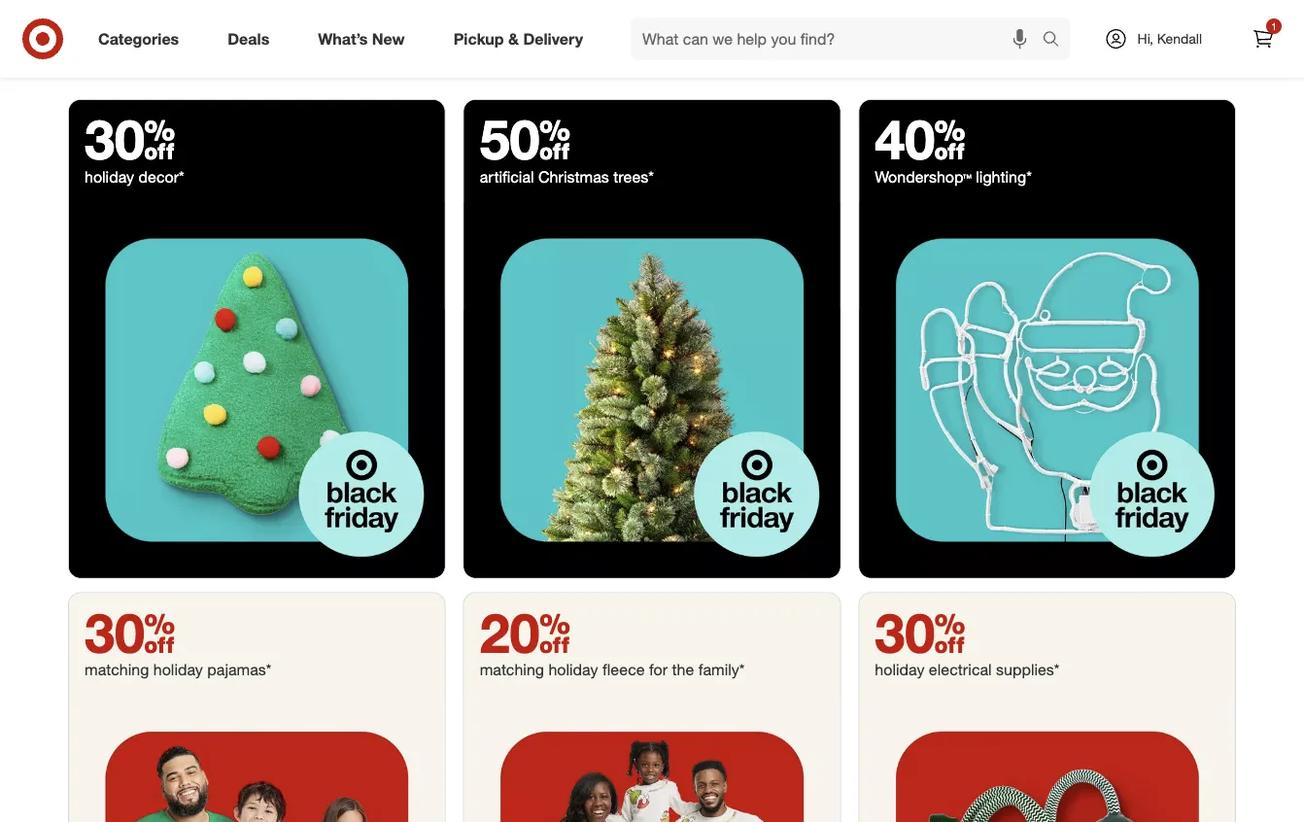 Task type: describe. For each thing, give the bounding box(es) containing it.
pajamas*
[[207, 660, 272, 679]]

target black friday image for 40
[[859, 202, 1235, 578]]

40 wondershop ™ lighting*
[[875, 106, 1032, 186]]

deals
[[228, 29, 269, 48]]

categories
[[98, 29, 179, 48]]

30 for 20
[[85, 599, 175, 665]]

new
[[372, 29, 405, 48]]

christmas outdoor decor
[[871, 58, 1028, 75]]

™
[[963, 167, 972, 186]]

fleece
[[602, 660, 645, 679]]

for
[[649, 660, 668, 679]]

supplies*
[[996, 660, 1060, 679]]

30 matching holiday pajamas*
[[85, 599, 272, 679]]

1 link
[[1242, 17, 1285, 60]]

decor for christmas outdoor decor
[[991, 58, 1028, 75]]

christmas for christmas outdoor decor
[[871, 58, 933, 75]]

30 holiday decor*
[[85, 106, 184, 186]]

what's new link
[[301, 17, 429, 60]]

christmas inside 50 artificial christmas trees*
[[538, 167, 609, 186]]

hi, kendall
[[1137, 30, 1202, 47]]

holiday inside the 30 holiday electrical supplies*
[[875, 660, 925, 679]]

target black friday image for 50
[[464, 202, 840, 578]]

indoor
[[744, 58, 784, 75]]

the
[[672, 660, 694, 679]]

outdoor
[[937, 58, 988, 75]]

decor*
[[138, 167, 184, 186]]

&
[[508, 29, 519, 48]]

trees*
[[613, 167, 654, 186]]

search
[[1033, 31, 1080, 50]]



Task type: locate. For each thing, give the bounding box(es) containing it.
30 holiday electrical supplies*
[[875, 599, 1060, 679]]

decor right outdoor
[[991, 58, 1028, 75]]

holiday
[[85, 167, 134, 186], [153, 660, 203, 679], [548, 660, 598, 679], [875, 660, 925, 679]]

holiday left the decor*
[[85, 167, 134, 186]]

christmas for christmas indoor decor
[[678, 58, 740, 75]]

1 horizontal spatial christmas
[[678, 58, 740, 75]]

hi,
[[1137, 30, 1153, 47]]

christmas indoor decor
[[678, 58, 824, 75]]

50 artificial christmas trees*
[[480, 106, 654, 186]]

christmas left outdoor
[[871, 58, 933, 75]]

1 horizontal spatial decor
[[991, 58, 1028, 75]]

0 horizontal spatial christmas
[[538, 167, 609, 186]]

1 decor from the left
[[787, 58, 824, 75]]

40
[[875, 106, 966, 172]]

20
[[480, 599, 570, 665]]

christmas left indoor
[[678, 58, 740, 75]]

kendall
[[1157, 30, 1202, 47]]

christmas outdoor decor link
[[851, 0, 1049, 77]]

0 horizontal spatial matching
[[85, 660, 149, 679]]

2 horizontal spatial target black friday image
[[859, 202, 1235, 578]]

holiday inside 30 holiday decor*
[[85, 167, 134, 186]]

what's new
[[318, 29, 405, 48]]

30 for 50
[[85, 106, 175, 172]]

holiday left pajamas*
[[153, 660, 203, 679]]

30
[[85, 106, 175, 172], [85, 599, 175, 665], [875, 599, 966, 665]]

50
[[480, 106, 570, 172]]

matching inside 20 matching holiday fleece for the family*
[[480, 660, 544, 679]]

2 target black friday image from the left
[[69, 202, 445, 578]]

search button
[[1033, 17, 1080, 64]]

categories link
[[82, 17, 203, 60]]

1 target black friday image from the left
[[859, 202, 1235, 578]]

matching
[[85, 660, 149, 679], [480, 660, 544, 679]]

0 horizontal spatial target black friday image
[[69, 202, 445, 578]]

holiday inside 20 matching holiday fleece for the family*
[[548, 660, 598, 679]]

2 matching from the left
[[480, 660, 544, 679]]

2 horizontal spatial christmas
[[871, 58, 933, 75]]

matching for 20
[[480, 660, 544, 679]]

family*
[[698, 660, 745, 679]]

deals link
[[211, 17, 294, 60]]

1
[[1271, 20, 1277, 32]]

1 horizontal spatial matching
[[480, 660, 544, 679]]

holiday left the electrical
[[875, 660, 925, 679]]

lighting*
[[976, 167, 1032, 186]]

20 matching holiday fleece for the family*
[[480, 599, 749, 679]]

matching for 30
[[85, 660, 149, 679]]

matching inside 30 matching holiday pajamas*
[[85, 660, 149, 679]]

3 target black friday image from the left
[[464, 202, 840, 578]]

decor
[[787, 58, 824, 75], [991, 58, 1028, 75]]

pickup
[[453, 29, 504, 48]]

2 decor from the left
[[991, 58, 1028, 75]]

1 matching from the left
[[85, 660, 149, 679]]

christmas left trees* at the top
[[538, 167, 609, 186]]

electrical
[[929, 660, 992, 679]]

christmas indoor decor link
[[652, 0, 851, 77]]

holiday left fleece
[[548, 660, 598, 679]]

30 inside the 30 holiday electrical supplies*
[[875, 599, 966, 665]]

0 horizontal spatial decor
[[787, 58, 824, 75]]

What can we help you find? suggestions appear below search field
[[631, 17, 1047, 60]]

30 inside 30 holiday decor*
[[85, 106, 175, 172]]

what's
[[318, 29, 368, 48]]

1 horizontal spatial target black friday image
[[464, 202, 840, 578]]

delivery
[[523, 29, 583, 48]]

holiday inside 30 matching holiday pajamas*
[[153, 660, 203, 679]]

christmas
[[678, 58, 740, 75], [871, 58, 933, 75], [538, 167, 609, 186]]

decor right indoor
[[787, 58, 824, 75]]

pickup & delivery link
[[437, 17, 607, 60]]

decor for christmas indoor decor
[[787, 58, 824, 75]]

artificial
[[480, 167, 534, 186]]

wondershop
[[875, 167, 963, 186]]

target black friday image
[[859, 202, 1235, 578], [69, 202, 445, 578], [464, 202, 840, 578]]

pickup & delivery
[[453, 29, 583, 48]]

target black friday image for 30
[[69, 202, 445, 578]]

30 inside 30 matching holiday pajamas*
[[85, 599, 175, 665]]



Task type: vqa. For each thing, say whether or not it's contained in the screenshot.
- inside the Tidy Cats Holiday Pattern Cat Litter - 14lbs
no



